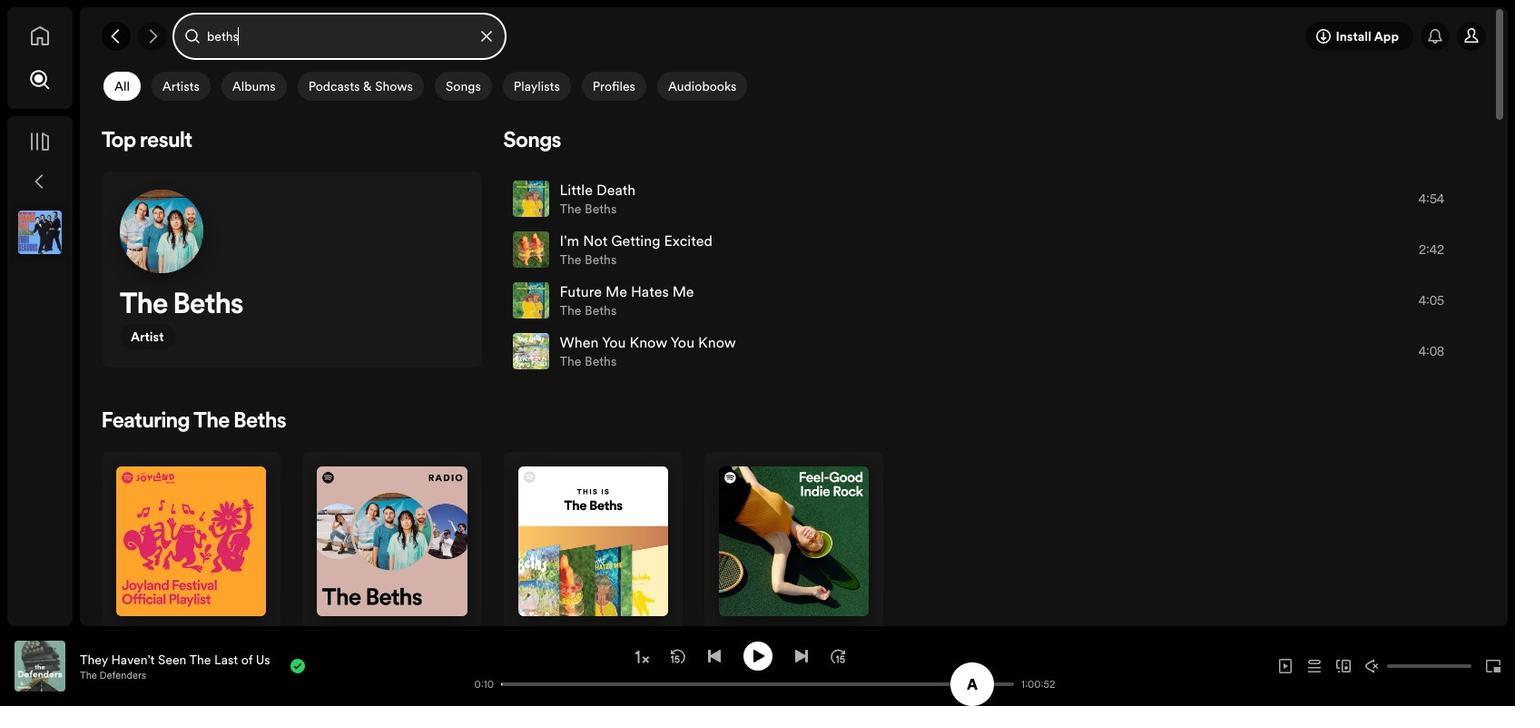Task type: vqa. For each thing, say whether or not it's contained in the screenshot.
top bar and user menu element
yes



Task type: locate. For each thing, give the bounding box(es) containing it.
the beths link for future
[[560, 301, 617, 320]]

the inside when you know you know the beths
[[560, 352, 582, 371]]

haven't
[[111, 651, 155, 669]]

albums
[[232, 77, 276, 95]]

podcasts
[[308, 77, 360, 95]]

podcasts & shows link
[[296, 72, 433, 101]]

albums link
[[220, 72, 296, 101]]

change speed image
[[633, 648, 651, 666]]

the
[[560, 200, 582, 218], [560, 251, 582, 269], [120, 292, 168, 321], [560, 301, 582, 320], [560, 352, 582, 371], [194, 411, 230, 433], [189, 651, 211, 669], [80, 669, 97, 682]]

now playing: they haven't seen the last of us by the defenders footer
[[15, 641, 458, 692]]

1 horizontal spatial know
[[698, 332, 736, 352]]

songs for songs checkbox
[[446, 77, 481, 95]]

the beths artist
[[120, 292, 243, 346]]

the left defenders
[[80, 669, 97, 682]]

you
[[602, 332, 626, 352], [671, 332, 695, 352]]

the beths link down future me hates me cell
[[560, 352, 617, 371]]

future me hates me the beths
[[560, 282, 694, 320]]

little death the beths
[[560, 180, 636, 218]]

beths inside little death the beths
[[585, 200, 617, 218]]

main element
[[7, 7, 73, 627]]

the left last
[[189, 651, 211, 669]]

i'm not getting excited link
[[560, 231, 713, 251]]

group inside main element
[[11, 203, 69, 262]]

me left hates
[[606, 282, 628, 301]]

songs element
[[504, 131, 1487, 382]]

1 horizontal spatial you
[[671, 332, 695, 352]]

know
[[630, 332, 667, 352], [698, 332, 736, 352]]

the defenders link
[[80, 669, 146, 682]]

songs link
[[433, 72, 501, 101]]

0 horizontal spatial songs
[[446, 77, 481, 95]]

All checkbox
[[104, 72, 141, 101]]

the beths link for when
[[560, 352, 617, 371]]

beths inside when you know you know the beths
[[585, 352, 617, 371]]

1:00:52
[[1022, 678, 1056, 692]]

defenders
[[99, 669, 146, 682]]

featuring
[[102, 411, 190, 433]]

songs down playlists checkbox
[[504, 131, 561, 153]]

songs inside checkbox
[[446, 77, 481, 95]]

Audiobooks checkbox
[[657, 72, 748, 101]]

1 horizontal spatial me
[[673, 282, 694, 301]]

beths
[[585, 200, 617, 218], [585, 251, 617, 269], [174, 292, 243, 321], [585, 301, 617, 320], [585, 352, 617, 371], [234, 411, 286, 433]]

shows
[[375, 77, 413, 95]]

go back image
[[109, 29, 124, 44]]

beths inside the beths artist
[[174, 292, 243, 321]]

skip back 15 seconds image
[[671, 649, 685, 663]]

1 me from the left
[[606, 282, 628, 301]]

you right 'when'
[[602, 332, 626, 352]]

the beths link up not
[[560, 200, 617, 218]]

audiobooks
[[668, 77, 737, 95]]

the inside the beths artist
[[120, 292, 168, 321]]

go forward image
[[145, 29, 160, 44]]

previous image
[[707, 649, 721, 663]]

the up the i'm at the left of page
[[560, 200, 582, 218]]

songs
[[446, 77, 481, 95], [504, 131, 561, 153]]

you down "future me hates me the beths"
[[671, 332, 695, 352]]

Playlists checkbox
[[503, 72, 571, 101]]

the left not
[[560, 251, 582, 269]]

None search field
[[174, 15, 505, 58]]

songs down the clear search field icon on the left top
[[446, 77, 481, 95]]

me
[[606, 282, 628, 301], [673, 282, 694, 301]]

when you know you know cell
[[513, 327, 744, 376]]

the beths link up 'when'
[[560, 301, 617, 320]]

play image
[[751, 649, 765, 663]]

0 vertical spatial songs
[[446, 77, 481, 95]]

me right hates
[[673, 282, 694, 301]]

the beths link up future
[[560, 251, 617, 269]]

group
[[11, 203, 69, 262]]

top result
[[102, 131, 192, 153]]

when you know you know the beths
[[560, 332, 736, 371]]

0 horizontal spatial you
[[602, 332, 626, 352]]

1 vertical spatial songs
[[504, 131, 561, 153]]

1 horizontal spatial songs
[[504, 131, 561, 153]]

artist
[[131, 328, 164, 346]]

player controls element
[[0, 642, 1058, 692]]

the down future
[[560, 352, 582, 371]]

the up the artist
[[120, 292, 168, 321]]

the beths link up the artist
[[120, 292, 243, 324]]

spotify – search element
[[80, 65, 1508, 707]]

connect to a device image
[[1337, 659, 1351, 674]]

top
[[102, 131, 136, 153]]

0 horizontal spatial know
[[630, 332, 667, 352]]

top result element
[[102, 131, 482, 368]]

all link
[[102, 72, 150, 101]]

i'm
[[560, 231, 580, 251]]

the beths link
[[560, 200, 617, 218], [560, 251, 617, 269], [120, 292, 243, 324], [560, 301, 617, 320], [560, 352, 617, 371]]

featuring the beths element
[[102, 411, 1487, 702]]

skip forward 15 seconds image
[[830, 649, 845, 663]]

1 you from the left
[[602, 332, 626, 352]]

the inside i'm not getting excited the beths
[[560, 251, 582, 269]]

seen
[[158, 651, 187, 669]]

What do you want to listen to? field
[[174, 15, 505, 58]]

the up 'when'
[[560, 301, 582, 320]]

they haven't seen the last of us the defenders
[[80, 651, 270, 682]]

death
[[597, 180, 636, 200]]

0:10
[[474, 678, 494, 692]]

Podcasts & Shows checkbox
[[298, 72, 424, 101]]

songs for songs element
[[504, 131, 561, 153]]

0 horizontal spatial me
[[606, 282, 628, 301]]



Task type: describe. For each thing, give the bounding box(es) containing it.
the inside little death the beths
[[560, 200, 582, 218]]

all
[[114, 77, 130, 95]]

i'm not getting excited cell
[[513, 225, 720, 274]]

audiobooks link
[[656, 72, 757, 101]]

install app
[[1336, 27, 1399, 45]]

2:42
[[1419, 241, 1445, 259]]

not
[[583, 231, 608, 251]]

install app link
[[1306, 22, 1414, 51]]

4:54
[[1419, 190, 1445, 208]]

2 know from the left
[[698, 332, 736, 352]]

podcasts & shows
[[308, 77, 413, 95]]

search image
[[29, 69, 51, 91]]

hates
[[631, 282, 669, 301]]

install
[[1336, 27, 1372, 45]]

clear search field image
[[479, 29, 494, 44]]

home image
[[29, 25, 51, 47]]

profiles
[[593, 77, 636, 95]]

the inside "future me hates me the beths"
[[560, 301, 582, 320]]

playlists link
[[501, 72, 580, 101]]

the beths link for i'm
[[560, 251, 617, 269]]

the right featuring
[[194, 411, 230, 433]]

app
[[1375, 27, 1399, 45]]

excited
[[664, 231, 713, 251]]

top bar and user menu element
[[80, 7, 1508, 65]]

Artists checkbox
[[152, 72, 210, 101]]

2 me from the left
[[673, 282, 694, 301]]

when
[[560, 332, 599, 352]]

&
[[363, 77, 372, 95]]

result
[[140, 131, 192, 153]]

what's new image
[[1428, 29, 1443, 44]]

2 you from the left
[[671, 332, 695, 352]]

little
[[560, 180, 593, 200]]

of
[[241, 651, 253, 669]]

4:08
[[1419, 342, 1445, 361]]

profiles link
[[580, 72, 656, 101]]

us
[[256, 651, 270, 669]]

volume off image
[[1366, 659, 1380, 674]]

artists
[[162, 77, 200, 95]]

4:05
[[1419, 292, 1445, 310]]

Profiles checkbox
[[582, 72, 647, 101]]

beths inside i'm not getting excited the beths
[[585, 251, 617, 269]]

the beths link for little
[[560, 200, 617, 218]]

future me hates me link
[[560, 282, 694, 301]]

artists link
[[150, 72, 220, 101]]

playlists
[[514, 77, 560, 95]]

Albums checkbox
[[221, 72, 287, 101]]

getting
[[611, 231, 661, 251]]

the beths link inside top result element
[[120, 292, 243, 324]]

last
[[214, 651, 238, 669]]

little death link
[[560, 180, 636, 200]]

they haven't seen the last of us link
[[80, 651, 270, 669]]

beths inside "future me hates me the beths"
[[585, 301, 617, 320]]

they
[[80, 651, 108, 669]]

little death cell
[[513, 174, 643, 223]]

featuring the beths
[[102, 411, 286, 433]]

future
[[560, 282, 602, 301]]

next image
[[794, 649, 809, 663]]

none search field inside top bar and user menu element
[[174, 15, 505, 58]]

Songs checkbox
[[435, 72, 492, 101]]

future me hates me cell
[[513, 276, 702, 325]]

i'm not getting excited the beths
[[560, 231, 713, 269]]

1 know from the left
[[630, 332, 667, 352]]

now playing view image
[[43, 649, 57, 664]]

when you know you know link
[[560, 332, 736, 352]]



